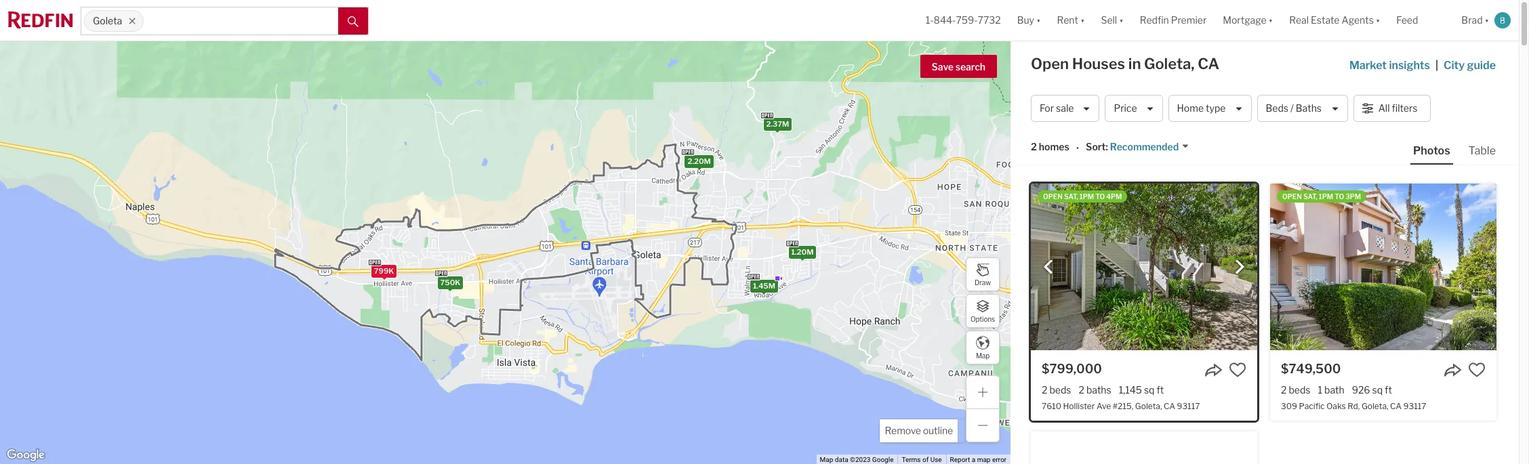 Task type: describe. For each thing, give the bounding box(es) containing it.
use
[[931, 456, 942, 464]]

draw button
[[966, 258, 1000, 292]]

real estate agents ▾ link
[[1290, 0, 1381, 41]]

favorite button checkbox
[[1229, 361, 1247, 379]]

$749,500
[[1282, 362, 1342, 376]]

a
[[972, 456, 976, 464]]

mortgage ▾ button
[[1224, 0, 1274, 41]]

sat, for open sat, 1pm to 4pm
[[1065, 193, 1079, 201]]

1.20m
[[791, 248, 814, 257]]

7610
[[1042, 402, 1062, 412]]

rent ▾ button
[[1049, 0, 1093, 41]]

goleta, for $749,500
[[1362, 402, 1389, 412]]

sort :
[[1086, 141, 1109, 153]]

buy ▾ button
[[1010, 0, 1049, 41]]

ft for $749,500
[[1385, 385, 1393, 396]]

ca for $799,000
[[1164, 402, 1176, 412]]

sat, for open sat, 1pm to 3pm
[[1304, 193, 1318, 201]]

sell ▾ button
[[1102, 0, 1124, 41]]

premier
[[1172, 14, 1207, 26]]

oaks
[[1327, 402, 1347, 412]]

error
[[993, 456, 1007, 464]]

to for 4pm
[[1096, 193, 1105, 201]]

search
[[956, 61, 986, 73]]

rd,
[[1348, 402, 1361, 412]]

city
[[1444, 59, 1466, 72]]

table button
[[1467, 144, 1499, 163]]

brad
[[1462, 14, 1483, 26]]

home
[[1178, 103, 1204, 114]]

baths
[[1087, 385, 1112, 396]]

report a map error link
[[950, 456, 1007, 464]]

map data ©2023 google
[[820, 456, 894, 464]]

1,145
[[1119, 385, 1143, 396]]

309 pacific oaks rd, goleta, ca 93117
[[1282, 402, 1427, 412]]

beds / baths button
[[1258, 95, 1349, 122]]

remove outline button
[[881, 420, 958, 443]]

sell ▾ button
[[1093, 0, 1132, 41]]

ca for $749,500
[[1391, 402, 1402, 412]]

sort
[[1086, 141, 1106, 153]]

remove outline
[[885, 425, 953, 437]]

2 beds for $749,500
[[1282, 385, 1311, 396]]

terms of use link
[[902, 456, 942, 464]]

remove goleta image
[[128, 17, 136, 25]]

market
[[1350, 59, 1388, 72]]

all filters
[[1379, 103, 1418, 114]]

buy ▾ button
[[1018, 0, 1041, 41]]

all
[[1379, 103, 1391, 114]]

map
[[978, 456, 991, 464]]

▾ for sell ▾
[[1120, 14, 1124, 26]]

7610 hollister ave #215, goleta, ca 93117
[[1042, 402, 1201, 412]]

goleta, for $799,000
[[1136, 402, 1163, 412]]

to for 3pm
[[1335, 193, 1345, 201]]

bath
[[1325, 385, 1345, 396]]

homes
[[1039, 141, 1070, 153]]

1-
[[926, 14, 934, 26]]

7732
[[978, 14, 1001, 26]]

save search
[[932, 61, 986, 73]]

1
[[1319, 385, 1323, 396]]

844-
[[934, 14, 956, 26]]

93117 for $799,000
[[1178, 402, 1201, 412]]

beds / baths
[[1266, 103, 1322, 114]]

table
[[1469, 144, 1497, 157]]

favorite button image
[[1229, 361, 1247, 379]]

photos
[[1414, 144, 1451, 157]]

insights
[[1390, 59, 1431, 72]]

save
[[932, 61, 954, 73]]

houses
[[1073, 55, 1126, 73]]

open for open sat, 1pm to 3pm
[[1283, 193, 1303, 201]]

2.20m
[[688, 156, 711, 166]]

buy ▾
[[1018, 14, 1041, 26]]

market insights link
[[1350, 44, 1431, 74]]

price button
[[1106, 95, 1163, 122]]

options button
[[966, 294, 1000, 328]]

terms of use
[[902, 456, 942, 464]]

1pm for 4pm
[[1080, 193, 1095, 201]]

/
[[1291, 103, 1294, 114]]

ft for $799,000
[[1157, 385, 1165, 396]]

1.45m
[[753, 281, 775, 291]]

report a map error
[[950, 456, 1007, 464]]

options
[[971, 315, 996, 323]]

sell
[[1102, 14, 1118, 26]]

open sat, 1pm to 3pm
[[1283, 193, 1362, 201]]

open
[[1031, 55, 1070, 73]]

next button image
[[1234, 261, 1247, 274]]

all filters button
[[1354, 95, 1432, 122]]

map region
[[0, 3, 1124, 465]]

home type button
[[1169, 95, 1252, 122]]

5 ▾ from the left
[[1377, 14, 1381, 26]]

2.37m
[[766, 119, 789, 129]]

3pm
[[1346, 193, 1362, 201]]



Task type: locate. For each thing, give the bounding box(es) containing it.
sq for $799,000
[[1145, 385, 1155, 396]]

sat, left the 3pm
[[1304, 193, 1318, 201]]

photo of 7610 hollister ave #215, goleta, ca 93117 image
[[1031, 184, 1258, 351]]

sq for $749,500
[[1373, 385, 1383, 396]]

baths
[[1296, 103, 1322, 114]]

open for open sat, 1pm to 4pm
[[1044, 193, 1063, 201]]

▾ for brad ▾
[[1485, 14, 1490, 26]]

0 vertical spatial map
[[976, 352, 990, 360]]

1 ft from the left
[[1157, 385, 1165, 396]]

ad region
[[1031, 432, 1258, 465]]

agents
[[1342, 14, 1375, 26]]

2 beds
[[1042, 385, 1072, 396], [1282, 385, 1311, 396]]

goleta, down 926 sq ft at the right of the page
[[1362, 402, 1389, 412]]

sq right 1,145
[[1145, 385, 1155, 396]]

1 ▾ from the left
[[1037, 14, 1041, 26]]

sale
[[1057, 103, 1074, 114]]

0 horizontal spatial 93117
[[1178, 402, 1201, 412]]

1pm left 4pm
[[1080, 193, 1095, 201]]

ca
[[1198, 55, 1220, 73], [1164, 402, 1176, 412], [1391, 402, 1402, 412]]

1 horizontal spatial sat,
[[1304, 193, 1318, 201]]

▾ right rent
[[1081, 14, 1085, 26]]

1-844-759-7732 link
[[926, 14, 1001, 26]]

real estate agents ▾ button
[[1282, 0, 1389, 41]]

market insights | city guide
[[1350, 59, 1497, 72]]

map left the data
[[820, 456, 834, 464]]

1 horizontal spatial ca
[[1198, 55, 1220, 73]]

open sat, 1pm to 4pm
[[1044, 193, 1123, 201]]

0 horizontal spatial 2 beds
[[1042, 385, 1072, 396]]

price
[[1114, 103, 1138, 114]]

1 1pm from the left
[[1080, 193, 1095, 201]]

recommended
[[1111, 141, 1179, 153]]

1pm for 3pm
[[1320, 193, 1334, 201]]

2 beds for $799,000
[[1042, 385, 1072, 396]]

open houses in goleta, ca
[[1031, 55, 1220, 73]]

mortgage
[[1224, 14, 1267, 26]]

favorite button checkbox
[[1469, 361, 1486, 379]]

photos button
[[1411, 144, 1467, 165]]

in
[[1129, 55, 1142, 73]]

1 horizontal spatial beds
[[1289, 385, 1311, 396]]

photo of 309 pacific oaks rd, goleta, ca 93117 image
[[1271, 184, 1497, 351]]

ca down "1,145 sq ft"
[[1164, 402, 1176, 412]]

favorite button image
[[1469, 361, 1486, 379]]

2 beds up 309
[[1282, 385, 1311, 396]]

open down 2 homes •
[[1044, 193, 1063, 201]]

•
[[1077, 142, 1080, 154]]

759-
[[956, 14, 978, 26]]

2 to from the left
[[1335, 193, 1345, 201]]

2
[[1031, 141, 1037, 153], [1042, 385, 1048, 396], [1079, 385, 1085, 396], [1282, 385, 1287, 396]]

▾ right "mortgage"
[[1269, 14, 1274, 26]]

1 horizontal spatial 93117
[[1404, 402, 1427, 412]]

beds for $749,500
[[1289, 385, 1311, 396]]

terms
[[902, 456, 921, 464]]

map
[[976, 352, 990, 360], [820, 456, 834, 464]]

1-844-759-7732
[[926, 14, 1001, 26]]

1 horizontal spatial 1pm
[[1320, 193, 1334, 201]]

0 horizontal spatial sat,
[[1065, 193, 1079, 201]]

1pm left the 3pm
[[1320, 193, 1334, 201]]

draw
[[975, 278, 991, 287]]

save search button
[[921, 55, 998, 78]]

1 horizontal spatial open
[[1283, 193, 1303, 201]]

redfin
[[1140, 14, 1170, 26]]

2 ▾ from the left
[[1081, 14, 1085, 26]]

2 horizontal spatial ca
[[1391, 402, 1402, 412]]

rent ▾
[[1058, 14, 1085, 26]]

to
[[1096, 193, 1105, 201], [1335, 193, 1345, 201]]

▾ right brad
[[1485, 14, 1490, 26]]

$799,000
[[1042, 362, 1103, 376]]

beds for $799,000
[[1050, 385, 1072, 396]]

sq right 926
[[1373, 385, 1383, 396]]

2 2 beds from the left
[[1282, 385, 1311, 396]]

1 sq from the left
[[1145, 385, 1155, 396]]

map inside button
[[976, 352, 990, 360]]

2 left homes
[[1031, 141, 1037, 153]]

2 baths
[[1079, 385, 1112, 396]]

hollister
[[1064, 402, 1095, 412]]

1 open from the left
[[1044, 193, 1063, 201]]

ca down 926 sq ft at the right of the page
[[1391, 402, 1402, 412]]

real estate agents ▾
[[1290, 14, 1381, 26]]

real
[[1290, 14, 1310, 26]]

city guide link
[[1444, 58, 1499, 74]]

2 ft from the left
[[1385, 385, 1393, 396]]

750k
[[440, 278, 460, 287]]

2 up 7610
[[1042, 385, 1048, 396]]

submit search image
[[348, 16, 359, 27]]

93117 right the rd,
[[1404, 402, 1427, 412]]

1 vertical spatial map
[[820, 456, 834, 464]]

1,145 sq ft
[[1119, 385, 1165, 396]]

#215,
[[1113, 402, 1134, 412]]

feed
[[1397, 14, 1419, 26]]

93117
[[1178, 402, 1201, 412], [1404, 402, 1427, 412]]

926 sq ft
[[1353, 385, 1393, 396]]

▾
[[1037, 14, 1041, 26], [1081, 14, 1085, 26], [1120, 14, 1124, 26], [1269, 14, 1274, 26], [1377, 14, 1381, 26], [1485, 14, 1490, 26]]

goleta, right in
[[1145, 55, 1195, 73]]

1 beds from the left
[[1050, 385, 1072, 396]]

2 up 309
[[1282, 385, 1287, 396]]

beds up 7610
[[1050, 385, 1072, 396]]

previous button image
[[1042, 261, 1056, 274]]

3 ▾ from the left
[[1120, 14, 1124, 26]]

2 homes •
[[1031, 141, 1080, 154]]

0 horizontal spatial beds
[[1050, 385, 1072, 396]]

2 inside 2 homes •
[[1031, 141, 1037, 153]]

309
[[1282, 402, 1298, 412]]

▾ for rent ▾
[[1081, 14, 1085, 26]]

ca up home type button
[[1198, 55, 1220, 73]]

brad ▾
[[1462, 14, 1490, 26]]

1 2 beds from the left
[[1042, 385, 1072, 396]]

goleta,
[[1145, 55, 1195, 73], [1136, 402, 1163, 412], [1362, 402, 1389, 412]]

1 horizontal spatial to
[[1335, 193, 1345, 201]]

2 beds from the left
[[1289, 385, 1311, 396]]

1 horizontal spatial sq
[[1373, 385, 1383, 396]]

user photo image
[[1495, 12, 1512, 28]]

beds up 309
[[1289, 385, 1311, 396]]

1 bath
[[1319, 385, 1345, 396]]

for sale
[[1040, 103, 1074, 114]]

open
[[1044, 193, 1063, 201], [1283, 193, 1303, 201]]

home type
[[1178, 103, 1226, 114]]

sat, left 4pm
[[1065, 193, 1079, 201]]

for sale button
[[1031, 95, 1100, 122]]

0 horizontal spatial to
[[1096, 193, 1105, 201]]

redfin premier
[[1140, 14, 1207, 26]]

rent ▾ button
[[1058, 0, 1085, 41]]

6 ▾ from the left
[[1485, 14, 1490, 26]]

93117 for $749,500
[[1404, 402, 1427, 412]]

0 horizontal spatial sq
[[1145, 385, 1155, 396]]

1 horizontal spatial ft
[[1385, 385, 1393, 396]]

goleta, down "1,145 sq ft"
[[1136, 402, 1163, 412]]

93117 up ad 'region'
[[1178, 402, 1201, 412]]

ft right 1,145
[[1157, 385, 1165, 396]]

map for map
[[976, 352, 990, 360]]

2 sq from the left
[[1373, 385, 1383, 396]]

for
[[1040, 103, 1055, 114]]

▾ for buy ▾
[[1037, 14, 1041, 26]]

2 sat, from the left
[[1304, 193, 1318, 201]]

mortgage ▾
[[1224, 14, 1274, 26]]

map down options
[[976, 352, 990, 360]]

:
[[1106, 141, 1109, 153]]

to left 4pm
[[1096, 193, 1105, 201]]

map button
[[966, 331, 1000, 365]]

926
[[1353, 385, 1371, 396]]

feed button
[[1389, 0, 1454, 41]]

©2023
[[850, 456, 871, 464]]

4pm
[[1107, 193, 1123, 201]]

data
[[835, 456, 849, 464]]

2 open from the left
[[1283, 193, 1303, 201]]

▾ right "agents"
[[1377, 14, 1381, 26]]

▾ for mortgage ▾
[[1269, 14, 1274, 26]]

1 93117 from the left
[[1178, 402, 1201, 412]]

1 sat, from the left
[[1065, 193, 1079, 201]]

0 horizontal spatial ft
[[1157, 385, 1165, 396]]

1 horizontal spatial map
[[976, 352, 990, 360]]

0 horizontal spatial 1pm
[[1080, 193, 1095, 201]]

to left the 3pm
[[1335, 193, 1345, 201]]

sell ▾
[[1102, 14, 1124, 26]]

filters
[[1393, 103, 1418, 114]]

google image
[[3, 447, 48, 465]]

pacific
[[1300, 402, 1325, 412]]

open left the 3pm
[[1283, 193, 1303, 201]]

1 horizontal spatial 2 beds
[[1282, 385, 1311, 396]]

0 horizontal spatial open
[[1044, 193, 1063, 201]]

2 beds up 7610
[[1042, 385, 1072, 396]]

1pm
[[1080, 193, 1095, 201], [1320, 193, 1334, 201]]

map for map data ©2023 google
[[820, 456, 834, 464]]

2 93117 from the left
[[1404, 402, 1427, 412]]

None search field
[[144, 7, 338, 35]]

▾ right buy
[[1037, 14, 1041, 26]]

0 horizontal spatial map
[[820, 456, 834, 464]]

recommended button
[[1109, 141, 1190, 154]]

2 1pm from the left
[[1320, 193, 1334, 201]]

1 to from the left
[[1096, 193, 1105, 201]]

ft right 926
[[1385, 385, 1393, 396]]

2 up hollister at right bottom
[[1079, 385, 1085, 396]]

mortgage ▾ button
[[1215, 0, 1282, 41]]

guide
[[1468, 59, 1497, 72]]

0 horizontal spatial ca
[[1164, 402, 1176, 412]]

4 ▾ from the left
[[1269, 14, 1274, 26]]

beds
[[1266, 103, 1289, 114]]

▾ right the sell
[[1120, 14, 1124, 26]]

outline
[[923, 425, 953, 437]]

remove
[[885, 425, 922, 437]]



Task type: vqa. For each thing, say whether or not it's contained in the screenshot.
favorite button checkbox
yes



